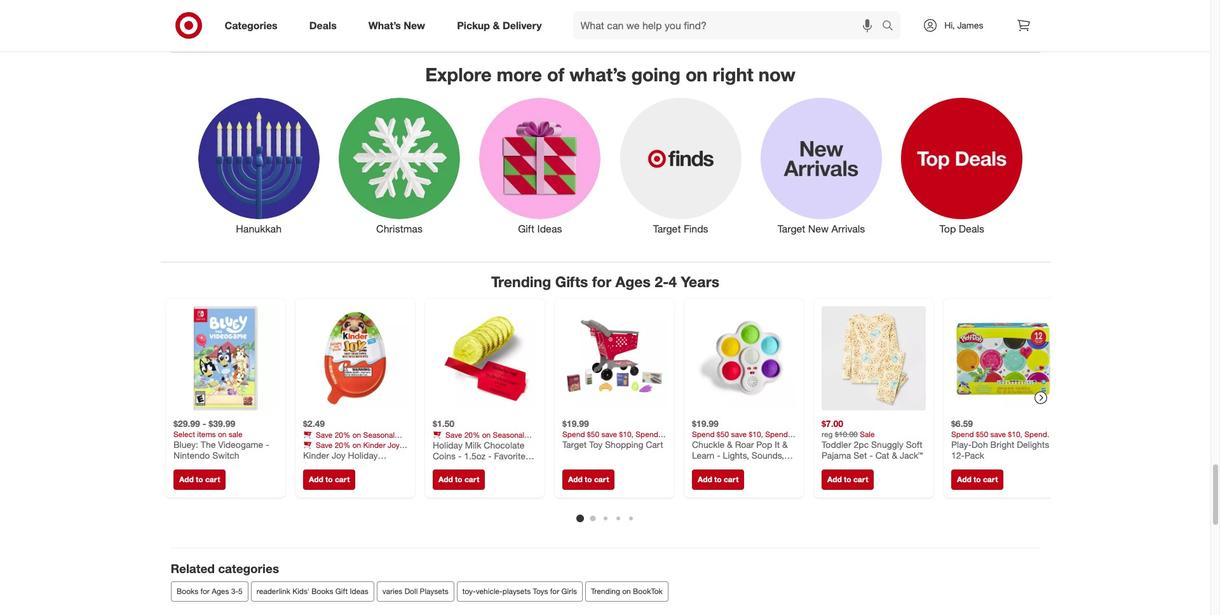 Task type: locate. For each thing, give the bounding box(es) containing it.
add
[[179, 474, 193, 484], [309, 474, 323, 484], [438, 474, 453, 484], [568, 474, 582, 484], [698, 474, 712, 484], [827, 474, 842, 484], [957, 474, 971, 484]]

on down $39.99
[[218, 429, 226, 439]]

set
[[853, 450, 867, 461]]

6 to from the left
[[844, 474, 851, 484]]

2 books from the left
[[311, 587, 333, 596]]

2 to from the left
[[325, 474, 333, 484]]

- right 'set'
[[869, 450, 873, 461]]

5 to from the left
[[714, 474, 722, 484]]

6 add from the left
[[827, 474, 842, 484]]

1 vertical spatial new
[[808, 223, 829, 235]]

save 20% on seasonal candy & snacks
[[303, 430, 394, 449], [433, 430, 524, 449]]

6 cart from the left
[[853, 474, 868, 484]]

7 add from the left
[[957, 474, 971, 484]]

1 vertical spatial ideas
[[350, 587, 368, 596]]

readerlink
[[256, 587, 290, 596]]

trending
[[491, 273, 551, 291], [591, 587, 620, 596]]

books for ages 3-5 link
[[171, 582, 248, 602]]

toddler 2pc snuggly soft pajama set - cat & jack™ image
[[822, 306, 926, 411], [822, 306, 926, 411]]

- left 1.5oz
[[458, 451, 461, 461]]

add to cart button down "nintendo"
[[173, 469, 226, 490]]

0 vertical spatial deals
[[309, 19, 337, 32]]

new for target
[[808, 223, 829, 235]]

0 vertical spatial ideas
[[537, 223, 562, 235]]

snacks up 1.5oz
[[462, 439, 486, 449]]

toy-vehicle-playsets toys for girls link
[[457, 582, 583, 602]]

1 horizontal spatial books
[[311, 587, 333, 596]]

1 vertical spatial trending
[[591, 587, 620, 596]]

add down the 12-
[[957, 474, 971, 484]]

new inside what's new link
[[404, 19, 425, 32]]

0 horizontal spatial snacks
[[333, 439, 357, 449]]

4 to from the left
[[585, 474, 592, 484]]

target toy shopping cart image
[[562, 306, 666, 411], [562, 306, 666, 411]]

cart
[[646, 439, 663, 450]]

$2.49
[[303, 418, 325, 429]]

20% up save 20% on kinder joy holiday chocolate egg
[[334, 430, 350, 439]]

1 horizontal spatial ages
[[616, 273, 651, 291]]

add to cart button down pajama
[[822, 469, 874, 490]]

-
[[202, 418, 206, 429], [265, 439, 269, 450], [717, 450, 720, 461], [869, 450, 873, 461], [458, 451, 461, 461], [488, 451, 491, 461]]

4 add to cart button from the left
[[562, 469, 615, 490]]

6 add to cart button from the left
[[822, 469, 874, 490]]

12-
[[951, 450, 965, 461]]

0 vertical spatial new
[[404, 19, 425, 32]]

0 horizontal spatial save 20% on seasonal candy & snacks
[[303, 430, 394, 449]]

ideas left varies
[[350, 587, 368, 596]]

0 horizontal spatial for
[[200, 587, 209, 596]]

1 horizontal spatial candy
[[433, 439, 453, 449]]

new left arrivals
[[808, 223, 829, 235]]

6 add to cart from the left
[[827, 474, 868, 484]]

ages
[[616, 273, 651, 291], [211, 587, 229, 596]]

to down "toy"
[[585, 474, 592, 484]]

to down "nintendo"
[[196, 474, 203, 484]]

1 add to cart from the left
[[179, 474, 220, 484]]

0 horizontal spatial new
[[404, 19, 425, 32]]

1 cart from the left
[[205, 474, 220, 484]]

0 horizontal spatial candy
[[303, 439, 324, 449]]

save inside save 20% on kinder joy holiday chocolate egg
[[316, 440, 332, 450]]

3 to from the left
[[455, 474, 462, 484]]

1 add to cart button from the left
[[173, 469, 226, 490]]

2pc
[[854, 439, 869, 450]]

20% inside save 20% on kinder joy holiday chocolate egg
[[334, 440, 350, 450]]

new right what's
[[404, 19, 425, 32]]

trending right girls
[[591, 587, 620, 596]]

0 horizontal spatial ideas
[[350, 587, 368, 596]]

doh
[[972, 439, 988, 450]]

play-
[[951, 439, 972, 450]]

& inside $7.00 reg $10.00 sale toddler 2pc snuggly soft pajama set - cat & jack™
[[892, 450, 897, 461]]

add to cart down "nintendo"
[[179, 474, 220, 484]]

on inside save 20% on kinder joy holiday chocolate egg
[[352, 440, 361, 450]]

kinder
[[363, 440, 385, 450]]

christmas
[[376, 223, 423, 235]]

cart
[[205, 474, 220, 484], [335, 474, 350, 484], [464, 474, 479, 484], [594, 474, 609, 484], [724, 474, 739, 484], [853, 474, 868, 484], [983, 474, 998, 484]]

for right toys
[[550, 587, 559, 596]]

cart down "toy"
[[594, 474, 609, 484]]

on right "milk"
[[482, 430, 491, 439]]

1 add from the left
[[179, 474, 193, 484]]

day™
[[433, 462, 453, 472]]

7 to from the left
[[974, 474, 981, 484]]

add down "day™"
[[438, 474, 453, 484]]

7 add to cart from the left
[[957, 474, 998, 484]]

target left "toy"
[[562, 439, 587, 450]]

candy
[[303, 439, 324, 449], [433, 439, 453, 449]]

chuckle & roar pop it & learn - lights, sounds, sensory!
[[692, 439, 788, 472]]

add to cart button down coins
[[433, 469, 485, 490]]

to down pajama
[[844, 474, 851, 484]]

- right 1.5oz
[[488, 451, 491, 461]]

to down coins
[[455, 474, 462, 484]]

&
[[493, 19, 500, 32], [727, 439, 733, 450], [782, 439, 788, 450], [326, 439, 331, 449], [455, 439, 460, 449], [892, 450, 897, 461]]

snacks up chocolate at the left of the page
[[333, 439, 357, 449]]

$6.59
[[951, 418, 973, 429]]

to down holiday
[[325, 474, 333, 484]]

add down holiday
[[309, 474, 323, 484]]

switch
[[212, 450, 239, 461]]

$7.00
[[822, 418, 843, 429]]

holiday milk chocolate coins - 1.5oz - favorite day™ image
[[433, 306, 537, 411], [433, 306, 537, 411]]

2 seasonal from the left
[[493, 430, 524, 439]]

right
[[713, 63, 754, 86]]

$7.00 reg $10.00 sale toddler 2pc snuggly soft pajama set - cat & jack™
[[822, 418, 923, 461]]

chocolate
[[484, 439, 524, 450]]

0 horizontal spatial gift
[[335, 587, 348, 596]]

add to cart button
[[173, 469, 226, 490], [303, 469, 355, 490], [433, 469, 485, 490], [562, 469, 615, 490], [692, 469, 744, 490], [822, 469, 874, 490], [951, 469, 1004, 490]]

deals right top
[[959, 223, 985, 235]]

0 vertical spatial ages
[[616, 273, 651, 291]]

add to cart button down the pack
[[951, 469, 1004, 490]]

to down sensory!
[[714, 474, 722, 484]]

categories
[[218, 561, 279, 576]]

chuckle
[[692, 439, 724, 450]]

add to cart down sensory!
[[698, 474, 739, 484]]

$19.99
[[562, 418, 589, 429], [692, 418, 719, 429]]

save 20% on kinder joy holiday chocolate egg
[[303, 440, 399, 459]]

what's
[[570, 63, 626, 86]]

new inside target new arrivals link
[[808, 223, 829, 235]]

books down related
[[176, 587, 198, 596]]

trending for trending gifts for ages 2-4 years
[[491, 273, 551, 291]]

1 horizontal spatial $19.99
[[692, 418, 719, 429]]

delights
[[1017, 439, 1049, 450]]

doll
[[404, 587, 417, 596]]

add to cart button for play-doh bright delights 12-pack
[[951, 469, 1004, 490]]

add down target toy shopping cart
[[568, 474, 582, 484]]

$10.00
[[835, 429, 858, 439]]

2 cart from the left
[[335, 474, 350, 484]]

now
[[759, 63, 796, 86]]

1 horizontal spatial seasonal
[[493, 430, 524, 439]]

add down sensory!
[[698, 474, 712, 484]]

3 add to cart from the left
[[438, 474, 479, 484]]

3 add from the left
[[438, 474, 453, 484]]

on left the right
[[686, 63, 708, 86]]

cart down chocolate at the left of the page
[[335, 474, 350, 484]]

explore more of what's going on right now
[[425, 63, 796, 86]]

add down pajama
[[827, 474, 842, 484]]

1 horizontal spatial trending
[[591, 587, 620, 596]]

2 add to cart button from the left
[[303, 469, 355, 490]]

candy up coins
[[433, 439, 453, 449]]

0 horizontal spatial $19.99
[[562, 418, 589, 429]]

pop
[[756, 439, 772, 450]]

3 cart from the left
[[464, 474, 479, 484]]

ages left 3-
[[211, 587, 229, 596]]

- up sensory!
[[717, 450, 720, 461]]

add to cart down the pack
[[957, 474, 998, 484]]

7 cart from the left
[[983, 474, 998, 484]]

0 vertical spatial trending
[[491, 273, 551, 291]]

save 20% on seasonal candy & snacks up chocolate at the left of the page
[[303, 430, 394, 449]]

varies doll playsets link
[[376, 582, 454, 602]]

20%
[[334, 430, 350, 439], [464, 430, 480, 439], [334, 440, 350, 450]]

- inside the chuckle & roar pop it & learn - lights, sounds, sensory!
[[717, 450, 720, 461]]

7 add to cart button from the left
[[951, 469, 1004, 490]]

gifts
[[555, 273, 588, 291]]

1 horizontal spatial gift
[[518, 223, 535, 235]]

to
[[196, 474, 203, 484], [325, 474, 333, 484], [455, 474, 462, 484], [585, 474, 592, 484], [714, 474, 722, 484], [844, 474, 851, 484], [974, 474, 981, 484]]

1 vertical spatial deals
[[959, 223, 985, 235]]

select
[[173, 429, 195, 439]]

1 $19.99 from the left
[[562, 418, 589, 429]]

trending for trending on booktok
[[591, 587, 620, 596]]

vehicle-
[[476, 587, 502, 596]]

pickup & delivery link
[[446, 11, 558, 39]]

& right the cat
[[892, 450, 897, 461]]

learn
[[692, 450, 714, 461]]

20% up 1.5oz
[[464, 430, 480, 439]]

add to cart button down learn
[[692, 469, 744, 490]]

4 add from the left
[[568, 474, 582, 484]]

0 horizontal spatial ages
[[211, 587, 229, 596]]

on
[[686, 63, 708, 86], [218, 429, 226, 439], [352, 430, 361, 439], [482, 430, 491, 439], [352, 440, 361, 450], [622, 587, 631, 596]]

3 add to cart button from the left
[[433, 469, 485, 490]]

cart down 1.5oz
[[464, 474, 479, 484]]

add to cart for holiday milk chocolate coins - 1.5oz - favorite day™
[[438, 474, 479, 484]]

cart down lights,
[[724, 474, 739, 484]]

1 horizontal spatial snacks
[[462, 439, 486, 449]]

cart down the pack
[[983, 474, 998, 484]]

1 horizontal spatial save 20% on seasonal candy & snacks
[[433, 430, 524, 449]]

& left "milk"
[[455, 439, 460, 449]]

books for ages 3-5
[[176, 587, 242, 596]]

1 vertical spatial ages
[[211, 587, 229, 596]]

for right gifts
[[592, 273, 612, 291]]

bluey:
[[173, 439, 198, 450]]

1 candy from the left
[[303, 439, 324, 449]]

seasonal up 'favorite'
[[493, 430, 524, 439]]

ideas up gifts
[[537, 223, 562, 235]]

add to cart down "day™"
[[438, 474, 479, 484]]

delivery
[[503, 19, 542, 32]]

cart down 'set'
[[853, 474, 868, 484]]

cart for toddler 2pc snuggly soft pajama set - cat & jack™
[[853, 474, 868, 484]]

snuggly
[[871, 439, 903, 450]]

ideas
[[537, 223, 562, 235], [350, 587, 368, 596]]

finds
[[684, 223, 709, 235]]

gift ideas
[[518, 223, 562, 235]]

2 $19.99 from the left
[[692, 418, 719, 429]]

candy up holiday
[[303, 439, 324, 449]]

kinder joy holiday chocolate egg (colors may vary) - 0.7oz image
[[303, 306, 407, 411], [303, 306, 407, 411]]

0 horizontal spatial trending
[[491, 273, 551, 291]]

bluey: the videogame - nintendo switch image
[[173, 306, 277, 411], [173, 306, 277, 411]]

0 horizontal spatial books
[[176, 587, 198, 596]]

sensory!
[[692, 461, 727, 472]]

1 to from the left
[[196, 474, 203, 484]]

1 horizontal spatial new
[[808, 223, 829, 235]]

target toy shopping cart
[[562, 439, 663, 450]]

to for chuckle & roar pop it & learn - lights, sounds, sensory!
[[714, 474, 722, 484]]

add down "nintendo"
[[179, 474, 193, 484]]

1 snacks from the left
[[333, 439, 357, 449]]

christmas link
[[329, 95, 470, 236]]

to for target toy shopping cart
[[585, 474, 592, 484]]

trending inside trending on booktok link
[[591, 587, 620, 596]]

new
[[404, 19, 425, 32], [808, 223, 829, 235]]

4 add to cart from the left
[[568, 474, 609, 484]]

deals left what's
[[309, 19, 337, 32]]

5 add to cart button from the left
[[692, 469, 744, 490]]

cart down switch
[[205, 474, 220, 484]]

books right kids'
[[311, 587, 333, 596]]

5 add from the left
[[698, 474, 712, 484]]

varies
[[382, 587, 402, 596]]

it
[[775, 439, 780, 450]]

5 cart from the left
[[724, 474, 739, 484]]

toy
[[589, 439, 602, 450]]

0 horizontal spatial target
[[562, 439, 587, 450]]

1 horizontal spatial target
[[653, 223, 681, 235]]

chuckle & roar pop it & learn - lights, sounds, sensory! image
[[692, 306, 796, 411], [692, 306, 796, 411]]

snacks
[[333, 439, 357, 449], [462, 439, 486, 449]]

for down related
[[200, 587, 209, 596]]

add to cart down pajama
[[827, 474, 868, 484]]

target left finds
[[653, 223, 681, 235]]

gift ideas link
[[470, 95, 611, 236]]

add to cart down "toy"
[[568, 474, 609, 484]]

2 save 20% on seasonal candy & snacks from the left
[[433, 430, 524, 449]]

5 add to cart from the left
[[698, 474, 739, 484]]

save 20% on seasonal candy & snacks up 1.5oz
[[433, 430, 524, 449]]

target new arrivals
[[778, 223, 865, 235]]

on up save 20% on kinder joy holiday chocolate egg
[[352, 430, 361, 439]]

0 vertical spatial gift
[[518, 223, 535, 235]]

2 horizontal spatial target
[[778, 223, 806, 235]]

4 cart from the left
[[594, 474, 609, 484]]

what's
[[369, 19, 401, 32]]

pickup
[[457, 19, 490, 32]]

target left arrivals
[[778, 223, 806, 235]]

$19.99 up chuckle
[[692, 418, 719, 429]]

add to cart down holiday
[[309, 474, 350, 484]]

20% right holiday
[[334, 440, 350, 450]]

target for target new arrivals
[[778, 223, 806, 235]]

to down the pack
[[974, 474, 981, 484]]

play-doh bright delights 12-pack
[[951, 439, 1049, 461]]

sounds,
[[752, 450, 784, 461]]

add to cart button down "toy"
[[562, 469, 615, 490]]

on left 'kinder'
[[352, 440, 361, 450]]

on left the booktok
[[622, 587, 631, 596]]

add to cart button down holiday
[[303, 469, 355, 490]]

to for holiday milk chocolate coins - 1.5oz - favorite day™
[[455, 474, 462, 484]]

add to cart for chuckle & roar pop it & learn - lights, sounds, sensory!
[[698, 474, 739, 484]]

$19.99 up target toy shopping cart
[[562, 418, 589, 429]]

of
[[547, 63, 565, 86]]

ages left 2-
[[616, 273, 651, 291]]

toy-
[[462, 587, 476, 596]]

seasonal up 'kinder'
[[363, 430, 394, 439]]

trending left gifts
[[491, 273, 551, 291]]

0 horizontal spatial seasonal
[[363, 430, 394, 439]]

play-doh bright delights 12-pack image
[[951, 306, 1055, 411], [951, 306, 1055, 411]]



Task type: vqa. For each thing, say whether or not it's contained in the screenshot.
Chuckle & Roar Pop It & Learn - Lights, Sounds, Sensory!'s cart
yes



Task type: describe. For each thing, give the bounding box(es) containing it.
new for what's
[[404, 19, 425, 32]]

2-
[[655, 273, 669, 291]]

jack™
[[900, 450, 923, 461]]

$1.50
[[433, 418, 454, 429]]

items
[[197, 429, 216, 439]]

cat
[[875, 450, 889, 461]]

pajama
[[822, 450, 851, 461]]

What can we help you find? suggestions appear below search field
[[573, 11, 886, 39]]

toy-vehicle-playsets toys for girls
[[462, 587, 577, 596]]

5
[[238, 587, 242, 596]]

readerlink kids' books gift ideas
[[256, 587, 368, 596]]

top deals
[[940, 223, 985, 235]]

trending on booktok link
[[585, 582, 668, 602]]

girls
[[561, 587, 577, 596]]

hanukkah
[[236, 223, 282, 235]]

on inside $29.99 - $39.99 select items on sale bluey: the videogame - nintendo switch
[[218, 429, 226, 439]]

add for play-doh bright delights 12-pack
[[957, 474, 971, 484]]

reg
[[822, 429, 833, 439]]

toddler
[[822, 439, 851, 450]]

cart for play-doh bright delights 12-pack
[[983, 474, 998, 484]]

readerlink kids' books gift ideas link
[[251, 582, 374, 602]]

years
[[681, 273, 720, 291]]

2 add to cart from the left
[[309, 474, 350, 484]]

search
[[877, 20, 907, 33]]

categories
[[225, 19, 278, 32]]

more
[[497, 63, 542, 86]]

categories link
[[214, 11, 293, 39]]

roar
[[735, 439, 754, 450]]

sale
[[860, 429, 875, 439]]

deals link
[[299, 11, 353, 39]]

add for bluey: the videogame - nintendo switch
[[179, 474, 193, 484]]

- inside $7.00 reg $10.00 sale toddler 2pc snuggly soft pajama set - cat & jack™
[[869, 450, 873, 461]]

1 horizontal spatial ideas
[[537, 223, 562, 235]]

add for target toy shopping cart
[[568, 474, 582, 484]]

search button
[[877, 11, 907, 42]]

hanukkah link
[[188, 95, 329, 236]]

hi,
[[945, 20, 955, 31]]

trending on booktok
[[591, 587, 663, 596]]

2 add from the left
[[309, 474, 323, 484]]

lights,
[[723, 450, 749, 461]]

cart for bluey: the videogame - nintendo switch
[[205, 474, 220, 484]]

favorite
[[494, 451, 525, 461]]

1 seasonal from the left
[[363, 430, 394, 439]]

& up lights,
[[727, 439, 733, 450]]

add to cart button for holiday milk chocolate coins - 1.5oz - favorite day™
[[433, 469, 485, 490]]

add to cart for target toy shopping cart
[[568, 474, 609, 484]]

to for bluey: the videogame - nintendo switch
[[196, 474, 203, 484]]

0 horizontal spatial deals
[[309, 19, 337, 32]]

nintendo
[[173, 450, 210, 461]]

$29.99
[[173, 418, 200, 429]]

soft
[[906, 439, 922, 450]]

hi, james
[[945, 20, 984, 31]]

add for holiday milk chocolate coins - 1.5oz - favorite day™
[[438, 474, 453, 484]]

& right it
[[782, 439, 788, 450]]

to for play-doh bright delights 12-pack
[[974, 474, 981, 484]]

shopping
[[605, 439, 643, 450]]

sale
[[228, 429, 242, 439]]

arrivals
[[832, 223, 865, 235]]

4
[[669, 273, 677, 291]]

target for target finds
[[653, 223, 681, 235]]

add to cart for play-doh bright delights 12-pack
[[957, 474, 998, 484]]

cart for chuckle & roar pop it & learn - lights, sounds, sensory!
[[724, 474, 739, 484]]

playsets
[[420, 587, 448, 596]]

holiday
[[303, 450, 327, 459]]

on inside trending on booktok link
[[622, 587, 631, 596]]

what's new
[[369, 19, 425, 32]]

add to cart button for target toy shopping cart
[[562, 469, 615, 490]]

kids'
[[292, 587, 309, 596]]

add to cart button for chuckle & roar pop it & learn - lights, sounds, sensory!
[[692, 469, 744, 490]]

target new arrivals link
[[751, 95, 892, 236]]

2 snacks from the left
[[462, 439, 486, 449]]

1 save 20% on seasonal candy & snacks from the left
[[303, 430, 394, 449]]

to for toddler 2pc snuggly soft pajama set - cat & jack™
[[844, 474, 851, 484]]

pickup & delivery
[[457, 19, 542, 32]]

cart for holiday milk chocolate coins - 1.5oz - favorite day™
[[464, 474, 479, 484]]

holiday milk chocolate coins - 1.5oz - favorite day™
[[433, 439, 525, 472]]

target finds link
[[611, 95, 751, 236]]

egg
[[365, 450, 378, 459]]

- right videogame on the bottom of the page
[[265, 439, 269, 450]]

chocolate
[[329, 450, 363, 459]]

add for chuckle & roar pop it & learn - lights, sounds, sensory!
[[698, 474, 712, 484]]

milk
[[465, 439, 481, 450]]

cart for target toy shopping cart
[[594, 474, 609, 484]]

booktok
[[633, 587, 663, 596]]

add to cart for toddler 2pc snuggly soft pajama set - cat & jack™
[[827, 474, 868, 484]]

pack
[[965, 450, 984, 461]]

target for target toy shopping cart
[[562, 439, 587, 450]]

$29.99 - $39.99 select items on sale bluey: the videogame - nintendo switch
[[173, 418, 269, 461]]

2 candy from the left
[[433, 439, 453, 449]]

1 vertical spatial gift
[[335, 587, 348, 596]]

add for toddler 2pc snuggly soft pajama set - cat & jack™
[[827, 474, 842, 484]]

3-
[[231, 587, 238, 596]]

coins
[[433, 451, 455, 461]]

- up items
[[202, 418, 206, 429]]

1 horizontal spatial for
[[550, 587, 559, 596]]

$19.99 for target
[[562, 418, 589, 429]]

target finds
[[653, 223, 709, 235]]

add to cart button for bluey: the videogame - nintendo switch
[[173, 469, 226, 490]]

$39.99
[[208, 418, 235, 429]]

1 horizontal spatial deals
[[959, 223, 985, 235]]

what's new link
[[358, 11, 441, 39]]

toys
[[533, 587, 548, 596]]

add to cart button for toddler 2pc snuggly soft pajama set - cat & jack™
[[822, 469, 874, 490]]

joy
[[387, 440, 399, 450]]

bright
[[990, 439, 1014, 450]]

& up holiday
[[326, 439, 331, 449]]

2 horizontal spatial for
[[592, 273, 612, 291]]

add to cart for bluey: the videogame - nintendo switch
[[179, 474, 220, 484]]

$19.99 for chuckle
[[692, 418, 719, 429]]

1 books from the left
[[176, 587, 198, 596]]

related
[[171, 561, 215, 576]]

playsets
[[502, 587, 531, 596]]

trending gifts for ages 2-4 years
[[491, 273, 720, 291]]

james
[[958, 20, 984, 31]]

related categories
[[171, 561, 279, 576]]

& right "pickup" in the left of the page
[[493, 19, 500, 32]]



